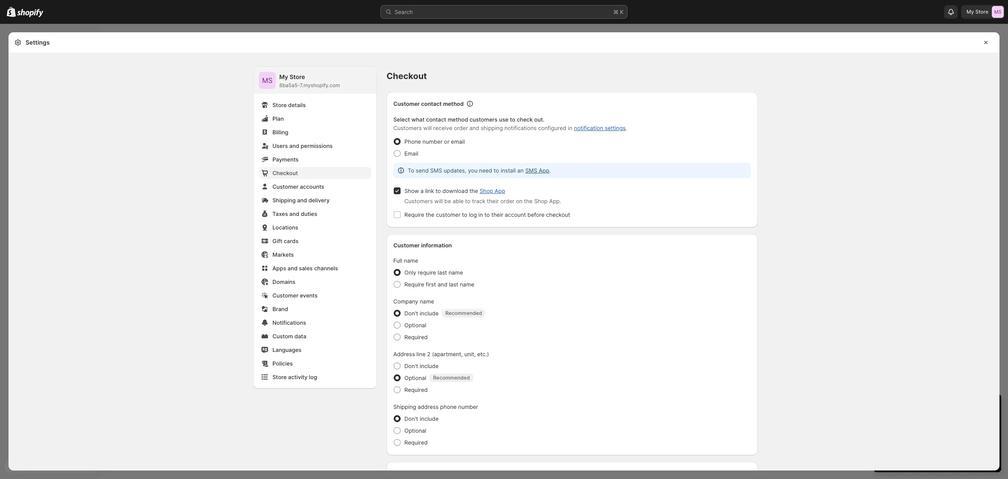 Task type: locate. For each thing, give the bounding box(es) containing it.
0 vertical spatial in
[[568, 125, 572, 132]]

order inside select what contact method customers use to check out. customers will receive order and shipping notifications configured in notification settings .
[[454, 125, 468, 132]]

and down the customer accounts on the left
[[297, 197, 307, 204]]

customers down a
[[404, 198, 433, 205]]

1 horizontal spatial shop
[[534, 198, 548, 205]]

full name
[[393, 258, 418, 264]]

2 sms from the left
[[525, 167, 537, 174]]

0 vertical spatial my store image
[[992, 6, 1004, 18]]

store details link
[[259, 99, 371, 111]]

1 horizontal spatial app
[[539, 167, 549, 174]]

0 horizontal spatial order
[[454, 125, 468, 132]]

information
[[421, 242, 452, 249]]

0 horizontal spatial shipping
[[272, 197, 296, 204]]

0 vertical spatial don't include
[[404, 310, 439, 317]]

0 horizontal spatial sms
[[430, 167, 442, 174]]

email
[[451, 138, 465, 145]]

1 vertical spatial will
[[434, 198, 443, 205]]

log down 'track'
[[469, 212, 477, 218]]

my store image left the 8ba5a5-
[[259, 72, 276, 89]]

their down shop app link
[[487, 198, 499, 205]]

recommended
[[445, 310, 482, 317], [433, 375, 470, 381]]

customer
[[436, 212, 460, 218]]

1 vertical spatial required
[[404, 387, 428, 394]]

0 vertical spatial order
[[454, 125, 468, 132]]

my store image right my store
[[992, 6, 1004, 18]]

customer up full name
[[393, 242, 420, 249]]

include
[[420, 310, 439, 317], [420, 363, 439, 370], [420, 416, 439, 423]]

required up line
[[404, 334, 428, 341]]

include down address at the left bottom of page
[[420, 416, 439, 423]]

1 vertical spatial checkout
[[272, 170, 298, 177]]

customer down the "domains"
[[272, 292, 298, 299]]

only
[[404, 269, 416, 276]]

1 optional from the top
[[404, 322, 426, 329]]

the
[[470, 188, 478, 195], [524, 198, 533, 205], [426, 212, 434, 218]]

and right apps at the left
[[288, 265, 298, 272]]

0 vertical spatial checkout
[[387, 71, 427, 81]]

customers
[[470, 116, 498, 123]]

0 horizontal spatial my store image
[[259, 72, 276, 89]]

gift
[[272, 238, 282, 245]]

checkout up customer contact method
[[387, 71, 427, 81]]

0 vertical spatial shipping
[[272, 197, 296, 204]]

1 horizontal spatial checkout
[[387, 71, 427, 81]]

store details
[[272, 102, 306, 109]]

my inside my store 8ba5a5-7.myshopify.com
[[279, 73, 288, 80]]

shipping up taxes
[[272, 197, 296, 204]]

number right phone
[[458, 404, 478, 411]]

shipping
[[272, 197, 296, 204], [393, 404, 416, 411]]

2 don't include from the top
[[404, 363, 439, 370]]

0 vertical spatial last
[[438, 269, 447, 276]]

1 vertical spatial my
[[279, 73, 288, 80]]

3 don't include from the top
[[404, 416, 439, 423]]

method inside select what contact method customers use to check out. customers will receive order and shipping notifications configured in notification settings .
[[448, 116, 468, 123]]

required up address at the left bottom of page
[[404, 387, 428, 394]]

0 horizontal spatial in
[[478, 212, 483, 218]]

optional down company name in the left bottom of the page
[[404, 322, 426, 329]]

customer accounts link
[[259, 181, 371, 193]]

2 include from the top
[[420, 363, 439, 370]]

taxes
[[272, 211, 288, 218]]

customer up select
[[393, 100, 420, 107]]

and right first
[[438, 281, 447, 288]]

customers will be able to track their order on the shop app.
[[404, 198, 561, 205]]

required for 2
[[404, 387, 428, 394]]

contact
[[421, 100, 442, 107], [426, 116, 446, 123]]

will
[[423, 125, 432, 132], [434, 198, 443, 205]]

contact inside select what contact method customers use to check out. customers will receive order and shipping notifications configured in notification settings .
[[426, 116, 446, 123]]

2 vertical spatial required
[[404, 440, 428, 447]]

1 horizontal spatial my
[[967, 9, 974, 15]]

phone
[[440, 404, 457, 411]]

don't include for address
[[404, 416, 439, 423]]

2 vertical spatial optional
[[404, 428, 426, 435]]

don't include down address at the left bottom of page
[[404, 416, 439, 423]]

1 require from the top
[[404, 212, 424, 218]]

sms right send
[[430, 167, 442, 174]]

0 horizontal spatial the
[[426, 212, 434, 218]]

to right link
[[436, 188, 441, 195]]

to down able at top
[[462, 212, 467, 218]]

2 don't from the top
[[404, 363, 418, 370]]

data
[[294, 333, 306, 340]]

up
[[728, 471, 734, 478]]

0 horizontal spatial shop
[[480, 188, 493, 195]]

first
[[426, 281, 436, 288]]

and for sales
[[288, 265, 298, 272]]

apps
[[272, 265, 286, 272]]

my store image
[[992, 6, 1004, 18], [259, 72, 276, 89]]

checkout link
[[259, 167, 371, 179]]

don't down "address"
[[404, 363, 418, 370]]

1 horizontal spatial .
[[626, 125, 627, 132]]

shop up customers will be able to track their order on the shop app.
[[480, 188, 493, 195]]

0 vertical spatial recommended
[[445, 310, 482, 317]]

0 vertical spatial will
[[423, 125, 432, 132]]

1 horizontal spatial shipping
[[393, 404, 416, 411]]

include down company name in the left bottom of the page
[[420, 310, 439, 317]]

⌘ k
[[613, 9, 624, 15]]

and for duties
[[289, 211, 299, 218]]

be
[[444, 198, 451, 205]]

my for my store 8ba5a5-7.myshopify.com
[[279, 73, 288, 80]]

3 include from the top
[[420, 416, 439, 423]]

in right configured
[[568, 125, 572, 132]]

and for permissions
[[289, 143, 299, 149]]

the right on
[[524, 198, 533, 205]]

1 vertical spatial recommended
[[433, 375, 470, 381]]

require down show
[[404, 212, 424, 218]]

2 vertical spatial don't include
[[404, 416, 439, 423]]

don't include down company name in the left bottom of the page
[[404, 310, 439, 317]]

sales
[[299, 265, 313, 272]]

1 vertical spatial log
[[309, 374, 317, 381]]

account
[[505, 212, 526, 218]]

to right able at top
[[465, 198, 471, 205]]

0 horizontal spatial my
[[279, 73, 288, 80]]

customers
[[393, 125, 422, 132], [404, 198, 433, 205]]

0 horizontal spatial number
[[423, 138, 443, 145]]

1 vertical spatial contact
[[426, 116, 446, 123]]

status inside settings dialog
[[393, 163, 751, 178]]

will down what
[[423, 125, 432, 132]]

company
[[393, 298, 418, 305]]

number
[[423, 138, 443, 145], [458, 404, 478, 411]]

customers down select
[[393, 125, 422, 132]]

to right use
[[510, 116, 515, 123]]

and
[[469, 125, 479, 132], [289, 143, 299, 149], [297, 197, 307, 204], [289, 211, 299, 218], [288, 265, 298, 272], [438, 281, 447, 288]]

1 vertical spatial last
[[449, 281, 458, 288]]

log down policies link
[[309, 374, 317, 381]]

2 required from the top
[[404, 387, 428, 394]]

in
[[568, 125, 572, 132], [478, 212, 483, 218]]

app.
[[549, 198, 561, 205]]

1 horizontal spatial log
[[469, 212, 477, 218]]

include down 2
[[420, 363, 439, 370]]

number left the "or"
[[423, 138, 443, 145]]

1 horizontal spatial sms
[[525, 167, 537, 174]]

2 optional from the top
[[404, 375, 426, 382]]

send
[[416, 167, 429, 174]]

sms right an
[[525, 167, 537, 174]]

to inside select what contact method customers use to check out. customers will receive order and shipping notifications configured in notification settings .
[[510, 116, 515, 123]]

1 horizontal spatial shopify image
[[17, 9, 44, 17]]

0 vertical spatial don't
[[404, 310, 418, 317]]

1 vertical spatial shop
[[534, 198, 548, 205]]

optional
[[404, 322, 426, 329], [404, 375, 426, 382], [404, 428, 426, 435]]

customer events link
[[259, 290, 371, 302]]

status
[[393, 163, 751, 178]]

gift cards link
[[259, 235, 371, 247]]

1 vertical spatial include
[[420, 363, 439, 370]]

phone
[[404, 138, 421, 145]]

0 horizontal spatial log
[[309, 374, 317, 381]]

labels
[[736, 471, 751, 478]]

policies link
[[259, 358, 371, 370]]

checkout down payments
[[272, 170, 298, 177]]

locations
[[272, 224, 298, 231]]

and inside select what contact method customers use to check out. customers will receive order and shipping notifications configured in notification settings .
[[469, 125, 479, 132]]

the left customer
[[426, 212, 434, 218]]

marketing
[[393, 471, 420, 478]]

1 include from the top
[[420, 310, 439, 317]]

languages link
[[259, 344, 371, 356]]

taxes and duties link
[[259, 208, 371, 220]]

. right an
[[549, 167, 551, 174]]

1 vertical spatial number
[[458, 404, 478, 411]]

my store image inside shop settings menu element
[[259, 72, 276, 89]]

customer up shipping and delivery
[[272, 183, 298, 190]]

don't for shipping
[[404, 416, 418, 423]]

phone number or email
[[404, 138, 465, 145]]

0 vertical spatial the
[[470, 188, 478, 195]]

0 horizontal spatial .
[[549, 167, 551, 174]]

and down customers
[[469, 125, 479, 132]]

last right first
[[449, 281, 458, 288]]

1 vertical spatial method
[[448, 116, 468, 123]]

1 horizontal spatial in
[[568, 125, 572, 132]]

app
[[539, 167, 549, 174], [495, 188, 505, 195]]

. right notification
[[626, 125, 627, 132]]

0 vertical spatial customers
[[393, 125, 422, 132]]

markets link
[[259, 249, 371, 261]]

1 vertical spatial require
[[404, 281, 424, 288]]

2 vertical spatial don't
[[404, 416, 418, 423]]

shipping for shipping address phone number
[[393, 404, 416, 411]]

optional down line
[[404, 375, 426, 382]]

don't include down line
[[404, 363, 439, 370]]

shipping
[[481, 125, 503, 132]]

0 horizontal spatial app
[[495, 188, 505, 195]]

contact up receive
[[426, 116, 446, 123]]

and right taxes
[[289, 211, 299, 218]]

will left be
[[434, 198, 443, 205]]

don't for address
[[404, 363, 418, 370]]

0 vertical spatial required
[[404, 334, 428, 341]]

shop left app.
[[534, 198, 548, 205]]

don't down address at the left bottom of page
[[404, 416, 418, 423]]

7.myshopify.com
[[300, 82, 340, 89]]

recommended down (apartment,
[[433, 375, 470, 381]]

and right users
[[289, 143, 299, 149]]

events
[[300, 292, 318, 299]]

recommended down require first and last name
[[445, 310, 482, 317]]

1 vertical spatial my store image
[[259, 72, 276, 89]]

the up 'track'
[[470, 188, 478, 195]]

contact up what
[[421, 100, 442, 107]]

don't down company name in the left bottom of the page
[[404, 310, 418, 317]]

name down only require last name
[[460, 281, 474, 288]]

shopify image
[[7, 7, 16, 17], [17, 9, 44, 17]]

notifications
[[272, 320, 306, 327]]

3 optional from the top
[[404, 428, 426, 435]]

dialog
[[1003, 32, 1008, 471]]

0 horizontal spatial checkout
[[272, 170, 298, 177]]

required up marketing options
[[404, 440, 428, 447]]

in down 'track'
[[478, 212, 483, 218]]

. inside select what contact method customers use to check out. customers will receive order and shipping notifications configured in notification settings .
[[626, 125, 627, 132]]

updates,
[[444, 167, 466, 174]]

1 vertical spatial shipping
[[393, 404, 416, 411]]

1 horizontal spatial number
[[458, 404, 478, 411]]

app up customers will be able to track their order on the shop app.
[[495, 188, 505, 195]]

customer inside "customer accounts" link
[[272, 183, 298, 190]]

settings
[[26, 39, 50, 46]]

0 vertical spatial my
[[967, 9, 974, 15]]

shop settings menu element
[[254, 67, 376, 389]]

shipping and delivery link
[[259, 195, 371, 206]]

address line 2 (apartment, unit, etc.)
[[393, 351, 489, 358]]

brand link
[[259, 304, 371, 315]]

2 vertical spatial include
[[420, 416, 439, 423]]

.
[[626, 125, 627, 132], [549, 167, 551, 174]]

use
[[499, 116, 509, 123]]

1 vertical spatial in
[[478, 212, 483, 218]]

3 required from the top
[[404, 440, 428, 447]]

customer for customer contact method
[[393, 100, 420, 107]]

last up require first and last name
[[438, 269, 447, 276]]

app right an
[[539, 167, 549, 174]]

0 vertical spatial optional
[[404, 322, 426, 329]]

log
[[469, 212, 477, 218], [309, 374, 317, 381]]

0 vertical spatial .
[[626, 125, 627, 132]]

customer for customer information
[[393, 242, 420, 249]]

1 don't include from the top
[[404, 310, 439, 317]]

their
[[487, 198, 499, 205], [491, 212, 503, 218]]

their left account
[[491, 212, 503, 218]]

1 vertical spatial don't include
[[404, 363, 439, 370]]

2 require from the top
[[404, 281, 424, 288]]

status containing to send sms updates, you need to install an
[[393, 163, 751, 178]]

0 vertical spatial shop
[[480, 188, 493, 195]]

my store 8ba5a5-7.myshopify.com
[[279, 73, 340, 89]]

require down "only"
[[404, 281, 424, 288]]

last
[[438, 269, 447, 276], [449, 281, 458, 288]]

0 vertical spatial require
[[404, 212, 424, 218]]

3 don't from the top
[[404, 416, 418, 423]]

2 horizontal spatial the
[[524, 198, 533, 205]]

1 vertical spatial customers
[[404, 198, 433, 205]]

1 don't from the top
[[404, 310, 418, 317]]

1 vertical spatial don't
[[404, 363, 418, 370]]

1 vertical spatial order
[[500, 198, 514, 205]]

notification settings link
[[574, 125, 626, 132]]

email
[[404, 150, 418, 157]]

name
[[404, 258, 418, 264], [449, 269, 463, 276], [460, 281, 474, 288], [420, 298, 434, 305]]

1 required from the top
[[404, 334, 428, 341]]

billing
[[272, 129, 288, 136]]

0 horizontal spatial will
[[423, 125, 432, 132]]

1 horizontal spatial last
[[449, 281, 458, 288]]

recommended for don't include
[[445, 310, 482, 317]]

require
[[404, 212, 424, 218], [404, 281, 424, 288]]

include for line
[[420, 363, 439, 370]]

customer for customer events
[[272, 292, 298, 299]]

shipping inside shop settings menu element
[[272, 197, 296, 204]]

shipping left address at the left bottom of page
[[393, 404, 416, 411]]

you
[[468, 167, 478, 174]]

order left on
[[500, 198, 514, 205]]

0 vertical spatial include
[[420, 310, 439, 317]]

order up email on the top of page
[[454, 125, 468, 132]]

1 vertical spatial optional
[[404, 375, 426, 382]]

settings
[[605, 125, 626, 132]]

optional down address at the left bottom of page
[[404, 428, 426, 435]]



Task type: vqa. For each thing, say whether or not it's contained in the screenshot.
Finances
no



Task type: describe. For each thing, give the bounding box(es) containing it.
an
[[517, 167, 524, 174]]

k
[[620, 9, 624, 15]]

customers inside select what contact method customers use to check out. customers will receive order and shipping notifications configured in notification settings .
[[393, 125, 422, 132]]

ms button
[[259, 72, 276, 89]]

log inside shop settings menu element
[[309, 374, 317, 381]]

store inside my store 8ba5a5-7.myshopify.com
[[290, 73, 305, 80]]

my for my store
[[967, 9, 974, 15]]

include for address
[[420, 416, 439, 423]]

optional for shipping
[[404, 428, 426, 435]]

8ba5a5-
[[279, 82, 300, 89]]

install
[[501, 167, 516, 174]]

channels
[[314, 265, 338, 272]]

1 horizontal spatial the
[[470, 188, 478, 195]]

duties
[[301, 211, 317, 218]]

to down customers will be able to track their order on the shop app.
[[485, 212, 490, 218]]

to right 'need' in the top of the page
[[494, 167, 499, 174]]

1 horizontal spatial my store image
[[992, 6, 1004, 18]]

customer contact method
[[393, 100, 464, 107]]

options
[[422, 471, 442, 478]]

require first and last name
[[404, 281, 474, 288]]

will inside select what contact method customers use to check out. customers will receive order and shipping notifications configured in notification settings .
[[423, 125, 432, 132]]

markets
[[272, 252, 294, 258]]

able
[[453, 198, 464, 205]]

select what contact method customers use to check out. customers will receive order and shipping notifications configured in notification settings .
[[393, 116, 627, 132]]

to
[[408, 167, 414, 174]]

2 vertical spatial the
[[426, 212, 434, 218]]

customer events
[[272, 292, 318, 299]]

company name
[[393, 298, 434, 305]]

notification
[[574, 125, 603, 132]]

0 vertical spatial log
[[469, 212, 477, 218]]

1 sms from the left
[[430, 167, 442, 174]]

⌘
[[613, 9, 618, 15]]

configured
[[538, 125, 566, 132]]

domains
[[272, 279, 295, 286]]

plan link
[[259, 113, 371, 125]]

languages
[[272, 347, 302, 354]]

0 vertical spatial their
[[487, 198, 499, 205]]

address
[[393, 351, 415, 358]]

cards
[[284, 238, 298, 245]]

domains link
[[259, 276, 371, 288]]

and for delivery
[[297, 197, 307, 204]]

my store
[[967, 9, 988, 15]]

store activity log
[[272, 374, 317, 381]]

name down first
[[420, 298, 434, 305]]

what
[[411, 116, 425, 123]]

require the customer to log in to their account before checkout
[[404, 212, 570, 218]]

payments
[[272, 156, 299, 163]]

1 vertical spatial the
[[524, 198, 533, 205]]

custom data link
[[259, 331, 371, 343]]

download
[[442, 188, 468, 195]]

in inside select what contact method customers use to check out. customers will receive order and shipping notifications configured in notification settings .
[[568, 125, 572, 132]]

name up require first and last name
[[449, 269, 463, 276]]

full
[[393, 258, 402, 264]]

plan
[[272, 115, 284, 122]]

1 day left in your trial element
[[874, 417, 1001, 473]]

checkout
[[546, 212, 570, 218]]

locations link
[[259, 222, 371, 234]]

notifications link
[[259, 317, 371, 329]]

don't include for line
[[404, 363, 439, 370]]

0 vertical spatial number
[[423, 138, 443, 145]]

checkout inside checkout link
[[272, 170, 298, 177]]

0 vertical spatial method
[[443, 100, 464, 107]]

1 vertical spatial app
[[495, 188, 505, 195]]

only require last name
[[404, 269, 463, 276]]

customer accounts
[[272, 183, 324, 190]]

1 horizontal spatial order
[[500, 198, 514, 205]]

receive
[[433, 125, 452, 132]]

name up "only"
[[404, 258, 418, 264]]

shipping address phone number
[[393, 404, 478, 411]]

required for phone
[[404, 440, 428, 447]]

custom
[[272, 333, 293, 340]]

details
[[288, 102, 306, 109]]

activity
[[288, 374, 308, 381]]

before
[[528, 212, 545, 218]]

require for require first and last name
[[404, 281, 424, 288]]

shipping for shipping and delivery
[[272, 197, 296, 204]]

customer information
[[393, 242, 452, 249]]

check
[[517, 116, 533, 123]]

a
[[420, 188, 424, 195]]

delivery
[[308, 197, 330, 204]]

track
[[472, 198, 485, 205]]

1 vertical spatial their
[[491, 212, 503, 218]]

apps and sales channels link
[[259, 263, 371, 275]]

0 horizontal spatial shopify image
[[7, 7, 16, 17]]

on
[[516, 198, 523, 205]]

0 vertical spatial app
[[539, 167, 549, 174]]

payments link
[[259, 154, 371, 166]]

permissions
[[301, 143, 333, 149]]

unit,
[[464, 351, 476, 358]]

0 horizontal spatial last
[[438, 269, 447, 276]]

1 vertical spatial .
[[549, 167, 551, 174]]

optional for company
[[404, 322, 426, 329]]

notifications
[[504, 125, 537, 132]]

out.
[[534, 116, 544, 123]]

0 vertical spatial contact
[[421, 100, 442, 107]]

2
[[427, 351, 430, 358]]

customize sign-up labels link
[[680, 468, 756, 480]]

brand
[[272, 306, 288, 313]]

marketing options
[[393, 471, 442, 478]]

need
[[479, 167, 492, 174]]

customize sign-up labels
[[685, 471, 751, 478]]

settings dialog
[[9, 32, 1000, 480]]

require for require the customer to log in to their account before checkout
[[404, 212, 424, 218]]

1 horizontal spatial will
[[434, 198, 443, 205]]

taxes and duties
[[272, 211, 317, 218]]

sms app link
[[525, 167, 549, 174]]

users and permissions
[[272, 143, 333, 149]]

(apartment,
[[432, 351, 463, 358]]

show
[[404, 188, 419, 195]]

show a link to download the shop app
[[404, 188, 505, 195]]

customize
[[685, 471, 713, 478]]

sign-
[[714, 471, 728, 478]]

customer for customer accounts
[[272, 183, 298, 190]]

search
[[395, 9, 413, 15]]

recommended for optional
[[433, 375, 470, 381]]

or
[[444, 138, 449, 145]]

users and permissions link
[[259, 140, 371, 152]]

users
[[272, 143, 288, 149]]



